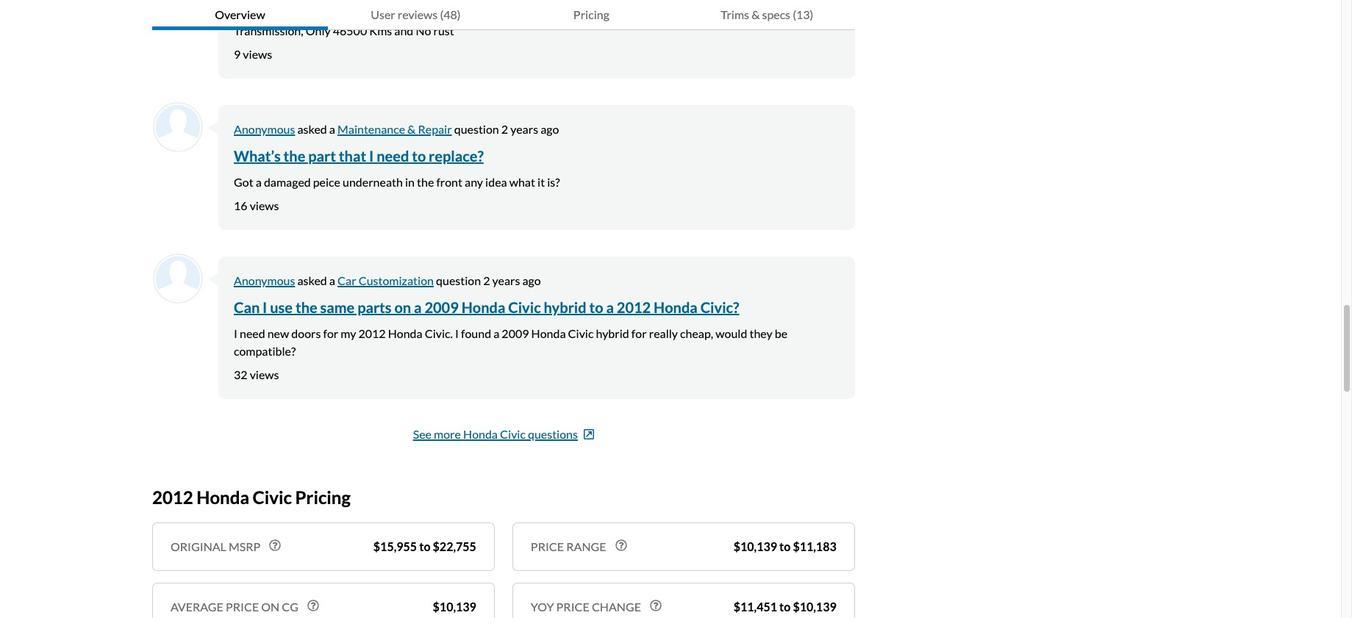 Task type: vqa. For each thing, say whether or not it's contained in the screenshot.
I Need New Doors For My 2012 Honda Civic. I  Found A 2009 Honda Civic Hybrid For Really  Cheap, Would They Be Compatible?
yes



Task type: describe. For each thing, give the bounding box(es) containing it.
price for average price on cg
[[226, 600, 259, 614]]

0 vertical spatial years
[[510, 122, 538, 136]]

civic inside i am tryimng to see how much would be the price of a 2012 honda civic ex  ,one owner, no accident car with manual transmission, only 46500 kms and  no rust
[[572, 6, 597, 20]]

more
[[434, 427, 461, 441]]

honda right more
[[463, 427, 498, 441]]

only
[[306, 24, 331, 37]]

$11,451
[[734, 600, 777, 614]]

the up damaged
[[284, 147, 305, 165]]

cheap,
[[680, 326, 713, 340]]

compatible?
[[234, 344, 296, 358]]

reviews
[[398, 7, 438, 21]]

honda inside i am tryimng to see how much would be the price of a 2012 honda civic ex  ,one owner, no accident car with manual transmission, only 46500 kms and  no rust
[[535, 6, 570, 20]]

2012 honda civic pricing
[[152, 486, 351, 508]]

see
[[313, 6, 331, 20]]

price
[[531, 540, 564, 554]]

cg
[[282, 600, 298, 614]]

2 for from the left
[[632, 326, 647, 340]]

0 horizontal spatial no
[[416, 24, 431, 37]]

asked for use
[[297, 274, 327, 287]]

maintenance & repair link
[[338, 122, 452, 136]]

honda left civic.
[[388, 326, 423, 340]]

overview tab
[[152, 0, 328, 30]]

what's
[[234, 147, 281, 165]]

$10,139 to $11,183
[[734, 540, 837, 554]]

would inside i am tryimng to see how much would be the price of a 2012 honda civic ex  ,one owner, no accident car with manual transmission, only 46500 kms and  no rust
[[388, 6, 420, 20]]

0 vertical spatial views
[[243, 47, 272, 61]]

front
[[436, 175, 462, 189]]

0 vertical spatial ago
[[541, 122, 559, 136]]

part
[[308, 147, 336, 165]]

overview
[[215, 7, 265, 21]]

much
[[358, 6, 386, 20]]

,one
[[615, 6, 639, 20]]

car
[[744, 6, 760, 20]]

new
[[267, 326, 289, 340]]

trims & specs (13) tab
[[679, 0, 855, 30]]

anonymous for can
[[234, 274, 295, 287]]

really
[[649, 326, 678, 340]]

anonymous asked a car customization question 2 years ago
[[234, 274, 541, 287]]

it
[[538, 175, 545, 189]]

customization
[[359, 274, 434, 287]]

peice
[[313, 175, 340, 189]]

2 horizontal spatial $10,139
[[793, 600, 837, 614]]

any
[[465, 175, 483, 189]]

maintenance
[[338, 122, 405, 136]]

32
[[234, 368, 247, 382]]

$11,183
[[793, 540, 837, 554]]

repair
[[418, 122, 452, 136]]

that
[[339, 147, 366, 165]]

see
[[413, 427, 432, 441]]

1 vertical spatial years
[[492, 274, 520, 287]]

question circle image for original msrp
[[269, 540, 281, 551]]

$15,955
[[373, 540, 417, 554]]

2012 up original
[[152, 486, 193, 508]]

0 vertical spatial 2009
[[425, 299, 459, 316]]

views for what's
[[250, 199, 279, 212]]

same
[[320, 299, 355, 316]]

1 vertical spatial question
[[436, 274, 481, 287]]

a inside i am tryimng to see how much would be the price of a 2012 honda civic ex  ,one owner, no accident car with manual transmission, only 46500 kms and  no rust
[[497, 6, 503, 20]]

i inside i am tryimng to see how much would be the price of a 2012 honda civic ex  ,one owner, no accident car with manual transmission, only 46500 kms and  no rust
[[234, 6, 237, 20]]

transmission,
[[234, 24, 303, 37]]

i need new doors for my 2012 honda civic. i  found a 2009 honda civic hybrid for really  cheap, would they be compatible?
[[234, 326, 788, 358]]

damaged
[[264, 175, 311, 189]]

got
[[234, 175, 253, 189]]

trims & specs (13)
[[721, 7, 813, 21]]

how
[[333, 6, 355, 20]]

accident
[[696, 6, 742, 20]]

am
[[240, 6, 255, 20]]

1 horizontal spatial on
[[394, 299, 411, 316]]

pricing tab
[[504, 0, 679, 30]]

user
[[371, 7, 395, 21]]

question circle image for average price on cg
[[307, 600, 319, 612]]

civic.
[[425, 326, 453, 340]]

price inside i am tryimng to see how much would be the price of a 2012 honda civic ex  ,one owner, no accident car with manual transmission, only 46500 kms and  no rust
[[456, 6, 482, 20]]

2009 inside the i need new doors for my 2012 honda civic. i  found a 2009 honda civic hybrid for really  cheap, would they be compatible?
[[502, 326, 529, 340]]

average price on cg
[[171, 600, 298, 614]]

see more honda civic questions link
[[413, 426, 594, 443]]

car
[[338, 274, 356, 287]]

32 views
[[234, 368, 279, 382]]

replace?
[[429, 147, 484, 165]]

in
[[405, 175, 415, 189]]

found
[[461, 326, 491, 340]]

$22,755
[[433, 540, 476, 554]]

i down can
[[234, 326, 237, 340]]

1 horizontal spatial 2
[[501, 122, 508, 136]]

9
[[234, 47, 241, 61]]

user reviews (48)
[[371, 7, 461, 21]]

anonymous asked a maintenance & repair question 2 years ago
[[234, 122, 559, 136]]

underneath
[[343, 175, 403, 189]]

asked for part
[[297, 122, 327, 136]]

need inside the i need new doors for my 2012 honda civic. i  found a 2009 honda civic hybrid for really  cheap, would they be compatible?
[[240, 326, 265, 340]]

views for can
[[250, 368, 279, 382]]

car customization link
[[338, 274, 434, 287]]

owner,
[[641, 6, 676, 20]]

46500
[[333, 24, 367, 37]]

tab list containing overview
[[152, 0, 855, 30]]

parts
[[357, 299, 392, 316]]

the right in
[[417, 175, 434, 189]]

anonymous link for what's
[[234, 122, 295, 136]]

honda up original msrp
[[197, 486, 249, 508]]

i right that
[[369, 147, 374, 165]]



Task type: locate. For each thing, give the bounding box(es) containing it.
asked up part
[[297, 122, 327, 136]]

anonymous link for can
[[234, 274, 295, 287]]

$10,139 for $10,139
[[433, 600, 476, 614]]

1 vertical spatial hybrid
[[596, 326, 629, 340]]

question
[[454, 122, 499, 136], [436, 274, 481, 287]]

what's the part that i need to replace? link
[[234, 147, 484, 165]]

1 horizontal spatial hybrid
[[596, 326, 629, 340]]

0 horizontal spatial pricing
[[295, 486, 351, 508]]

honda up found
[[461, 299, 505, 316]]

user reviews (48) tab
[[328, 0, 504, 30]]

to
[[300, 6, 311, 20], [412, 147, 426, 165], [589, 299, 603, 316], [419, 540, 431, 554], [779, 540, 791, 554], [779, 600, 791, 614]]

civic inside the i need new doors for my 2012 honda civic. i  found a 2009 honda civic hybrid for really  cheap, would they be compatible?
[[568, 326, 594, 340]]

civic?
[[700, 299, 739, 316]]

0 vertical spatial be
[[422, 6, 435, 20]]

$15,955 to $22,755
[[373, 540, 476, 554]]

hybrid up the i need new doors for my 2012 honda civic. i  found a 2009 honda civic hybrid for really  cheap, would they be compatible?
[[544, 299, 586, 316]]

(13)
[[793, 7, 813, 21]]

hybrid
[[544, 299, 586, 316], [596, 326, 629, 340]]

pricing
[[573, 7, 609, 21], [295, 486, 351, 508]]

questions
[[528, 427, 578, 441]]

0 horizontal spatial would
[[388, 6, 420, 20]]

range
[[566, 540, 606, 554]]

0 vertical spatial would
[[388, 6, 420, 20]]

on down customization
[[394, 299, 411, 316]]

0 vertical spatial hybrid
[[544, 299, 586, 316]]

16 views
[[234, 199, 279, 212]]

tab list
[[152, 0, 855, 30]]

1 vertical spatial views
[[250, 199, 279, 212]]

0 horizontal spatial question circle image
[[615, 540, 627, 551]]

1 vertical spatial &
[[407, 122, 416, 136]]

anonymous
[[234, 122, 295, 136], [234, 274, 295, 287]]

asked
[[297, 122, 327, 136], [297, 274, 327, 287]]

external link square image
[[584, 429, 594, 440]]

hybrid left really
[[596, 326, 629, 340]]

question up the can i use the same parts on a 2009 honda civic hybrid to a 2012 honda civic?
[[436, 274, 481, 287]]

use
[[270, 299, 293, 316]]

hybrid inside the i need new doors for my 2012 honda civic. i  found a 2009 honda civic hybrid for really  cheap, would they be compatible?
[[596, 326, 629, 340]]

a
[[497, 6, 503, 20], [329, 122, 335, 136], [256, 175, 262, 189], [329, 274, 335, 287], [414, 299, 422, 316], [606, 299, 614, 316], [493, 326, 499, 340]]

got a damaged peice underneath in the front  any idea what it is?
[[234, 175, 560, 189]]

& left repair
[[407, 122, 416, 136]]

1 horizontal spatial $10,139
[[734, 540, 777, 554]]

2 anonymous from the top
[[234, 274, 295, 287]]

original msrp
[[171, 540, 260, 554]]

question circle image right change
[[650, 600, 662, 612]]

1 horizontal spatial need
[[377, 147, 409, 165]]

be inside the i need new doors for my 2012 honda civic. i  found a 2009 honda civic hybrid for really  cheap, would they be compatible?
[[775, 326, 788, 340]]

0 vertical spatial no
[[678, 6, 694, 20]]

$10,139 down $22,755
[[433, 600, 476, 614]]

1 vertical spatial anonymous link
[[234, 274, 295, 287]]

i right civic.
[[455, 326, 459, 340]]

pricing inside tab
[[573, 7, 609, 21]]

need up got a damaged peice underneath in the front  any idea what it is?
[[377, 147, 409, 165]]

1 vertical spatial need
[[240, 326, 265, 340]]

1 asked from the top
[[297, 122, 327, 136]]

would up and
[[388, 6, 420, 20]]

yoy
[[531, 600, 554, 614]]

on
[[394, 299, 411, 316], [261, 600, 280, 614]]

1 anonymous link from the top
[[234, 122, 295, 136]]

0 horizontal spatial hybrid
[[544, 299, 586, 316]]

years
[[510, 122, 538, 136], [492, 274, 520, 287]]

2009 up civic.
[[425, 299, 459, 316]]

0 vertical spatial question circle image
[[615, 540, 627, 551]]

1 horizontal spatial would
[[716, 326, 747, 340]]

0 horizontal spatial $10,139
[[433, 600, 476, 614]]

doors
[[291, 326, 321, 340]]

original
[[171, 540, 226, 554]]

anonymous for what's
[[234, 122, 295, 136]]

price for yoy price change
[[556, 600, 590, 614]]

for
[[323, 326, 338, 340], [632, 326, 647, 340]]

1 vertical spatial no
[[416, 24, 431, 37]]

i am tryimng to see how much would be the price of a 2012 honda civic ex  ,one owner, no accident car with manual transmission, only 46500 kms and  no rust
[[234, 6, 827, 37]]

price range
[[531, 540, 606, 554]]

1 horizontal spatial &
[[752, 7, 760, 21]]

views right 9
[[243, 47, 272, 61]]

0 horizontal spatial &
[[407, 122, 416, 136]]

yoy price change
[[531, 600, 641, 614]]

change
[[592, 600, 641, 614]]

specs
[[762, 7, 790, 21]]

to inside i am tryimng to see how much would be the price of a 2012 honda civic ex  ,one owner, no accident car with manual transmission, only 46500 kms and  no rust
[[300, 6, 311, 20]]

2
[[501, 122, 508, 136], [483, 274, 490, 287]]

1 for from the left
[[323, 326, 338, 340]]

0 horizontal spatial 2
[[483, 274, 490, 287]]

honda down the can i use the same parts on a 2009 honda civic hybrid to a 2012 honda civic? link
[[531, 326, 566, 340]]

2012 up really
[[617, 299, 651, 316]]

0 horizontal spatial question circle image
[[269, 540, 281, 551]]

2 vertical spatial views
[[250, 368, 279, 382]]

see more honda civic questions
[[413, 427, 578, 441]]

& inside tab
[[752, 7, 760, 21]]

0 vertical spatial need
[[377, 147, 409, 165]]

0 vertical spatial 2
[[501, 122, 508, 136]]

is?
[[547, 175, 560, 189]]

2 up idea
[[501, 122, 508, 136]]

2012 right of on the left top of page
[[506, 6, 533, 20]]

can i use the same parts on a 2009 honda civic hybrid to a 2012 honda civic? link
[[234, 299, 739, 316]]

anonymous link up use
[[234, 274, 295, 287]]

1 vertical spatial anonymous
[[234, 274, 295, 287]]

ago up the can i use the same parts on a 2009 honda civic hybrid to a 2012 honda civic?
[[522, 274, 541, 287]]

2 up the can i use the same parts on a 2009 honda civic hybrid to a 2012 honda civic?
[[483, 274, 490, 287]]

can
[[234, 299, 260, 316]]

idea
[[485, 175, 507, 189]]

question circle image right range
[[615, 540, 627, 551]]

16
[[234, 199, 247, 212]]

2012 inside i am tryimng to see how much would be the price of a 2012 honda civic ex  ,one owner, no accident car with manual transmission, only 46500 kms and  no rust
[[506, 6, 533, 20]]

the up rust
[[437, 6, 454, 20]]

$10,139 right the $11,451
[[793, 600, 837, 614]]

0 vertical spatial question circle image
[[269, 540, 281, 551]]

2012
[[506, 6, 533, 20], [617, 299, 651, 316], [358, 326, 386, 340], [152, 486, 193, 508]]

2012 inside the i need new doors for my 2012 honda civic. i  found a 2009 honda civic hybrid for really  cheap, would they be compatible?
[[358, 326, 386, 340]]

would
[[388, 6, 420, 20], [716, 326, 747, 340]]

on left cg at the bottom left of the page
[[261, 600, 280, 614]]

1 vertical spatial ago
[[522, 274, 541, 287]]

for left really
[[632, 326, 647, 340]]

0 vertical spatial anonymous link
[[234, 122, 295, 136]]

1 horizontal spatial no
[[678, 6, 694, 20]]

0 horizontal spatial need
[[240, 326, 265, 340]]

1 vertical spatial be
[[775, 326, 788, 340]]

rust
[[433, 24, 454, 37]]

2012 right the my
[[358, 326, 386, 340]]

the
[[437, 6, 454, 20], [284, 147, 305, 165], [417, 175, 434, 189], [296, 299, 317, 316]]

(48)
[[440, 7, 461, 21]]

civic
[[572, 6, 597, 20], [508, 299, 541, 316], [568, 326, 594, 340], [500, 427, 526, 441], [253, 486, 292, 508]]

1 anonymous from the top
[[234, 122, 295, 136]]

1 horizontal spatial be
[[775, 326, 788, 340]]

question circle image
[[615, 540, 627, 551], [650, 600, 662, 612]]

0 vertical spatial pricing
[[573, 7, 609, 21]]

asked left the car
[[297, 274, 327, 287]]

1 horizontal spatial price
[[456, 6, 482, 20]]

2 horizontal spatial price
[[556, 600, 590, 614]]

anonymous link up what's
[[234, 122, 295, 136]]

trims
[[721, 7, 749, 21]]

ago up 'is?'
[[541, 122, 559, 136]]

tryimng
[[258, 6, 298, 20]]

question circle image right the msrp
[[269, 540, 281, 551]]

1 horizontal spatial pricing
[[573, 7, 609, 21]]

question circle image
[[269, 540, 281, 551], [307, 600, 319, 612]]

0 vertical spatial &
[[752, 7, 760, 21]]

with
[[762, 6, 785, 20]]

0 vertical spatial on
[[394, 299, 411, 316]]

$11,451 to $10,139
[[734, 600, 837, 614]]

1 vertical spatial question circle image
[[650, 600, 662, 612]]

&
[[752, 7, 760, 21], [407, 122, 416, 136]]

would down civic?
[[716, 326, 747, 340]]

1 vertical spatial pricing
[[295, 486, 351, 508]]

they
[[750, 326, 773, 340]]

1 horizontal spatial 2009
[[502, 326, 529, 340]]

$10,139 left $11,183
[[734, 540, 777, 554]]

no down reviews in the left top of the page
[[416, 24, 431, 37]]

would inside the i need new doors for my 2012 honda civic. i  found a 2009 honda civic hybrid for really  cheap, would they be compatible?
[[716, 326, 747, 340]]

2009
[[425, 299, 459, 316], [502, 326, 529, 340]]

msrp
[[229, 540, 260, 554]]

views down compatible? on the bottom left of the page
[[250, 368, 279, 382]]

be left (48)
[[422, 6, 435, 20]]

i
[[234, 6, 237, 20], [369, 147, 374, 165], [263, 299, 267, 316], [234, 326, 237, 340], [455, 326, 459, 340]]

price right average
[[226, 600, 259, 614]]

0 horizontal spatial 2009
[[425, 299, 459, 316]]

anonymous up use
[[234, 274, 295, 287]]

ex
[[600, 6, 613, 20]]

question circle image for price range
[[615, 540, 627, 551]]

honda left ex
[[535, 6, 570, 20]]

the inside i am tryimng to see how much would be the price of a 2012 honda civic ex  ,one owner, no accident car with manual transmission, only 46500 kms and  no rust
[[437, 6, 454, 20]]

and
[[394, 24, 413, 37]]

i left use
[[263, 299, 267, 316]]

my
[[341, 326, 356, 340]]

anonymous link
[[234, 122, 295, 136], [234, 274, 295, 287]]

1 vertical spatial on
[[261, 600, 280, 614]]

of
[[485, 6, 495, 20]]

kms
[[369, 24, 392, 37]]

1 vertical spatial question circle image
[[307, 600, 319, 612]]

years up what
[[510, 122, 538, 136]]

0 horizontal spatial be
[[422, 6, 435, 20]]

i left am
[[234, 6, 237, 20]]

what
[[509, 175, 535, 189]]

price left of on the left top of page
[[456, 6, 482, 20]]

1 vertical spatial asked
[[297, 274, 327, 287]]

2 asked from the top
[[297, 274, 327, 287]]

2009 down the can i use the same parts on a 2009 honda civic hybrid to a 2012 honda civic? link
[[502, 326, 529, 340]]

no right owner,
[[678, 6, 694, 20]]

for left the my
[[323, 326, 338, 340]]

1 vertical spatial 2
[[483, 274, 490, 287]]

1 horizontal spatial question circle image
[[650, 600, 662, 612]]

0 vertical spatial question
[[454, 122, 499, 136]]

years up the can i use the same parts on a 2009 honda civic hybrid to a 2012 honda civic?
[[492, 274, 520, 287]]

0 vertical spatial anonymous
[[234, 122, 295, 136]]

price right yoy
[[556, 600, 590, 614]]

9 views
[[234, 47, 272, 61]]

views right "16"
[[250, 199, 279, 212]]

the right use
[[296, 299, 317, 316]]

be
[[422, 6, 435, 20], [775, 326, 788, 340]]

be right "they"
[[775, 326, 788, 340]]

1 horizontal spatial question circle image
[[307, 600, 319, 612]]

need up compatible? on the bottom left of the page
[[240, 326, 265, 340]]

0 horizontal spatial for
[[323, 326, 338, 340]]

0 vertical spatial asked
[[297, 122, 327, 136]]

1 horizontal spatial for
[[632, 326, 647, 340]]

0 horizontal spatial price
[[226, 600, 259, 614]]

$10,139 for $10,139 to $11,183
[[734, 540, 777, 554]]

question up replace?
[[454, 122, 499, 136]]

average
[[171, 600, 223, 614]]

question circle image for yoy price change
[[650, 600, 662, 612]]

2 anonymous link from the top
[[234, 274, 295, 287]]

1 vertical spatial would
[[716, 326, 747, 340]]

& left with
[[752, 7, 760, 21]]

be inside i am tryimng to see how much would be the price of a 2012 honda civic ex  ,one owner, no accident car with manual transmission, only 46500 kms and  no rust
[[422, 6, 435, 20]]

question circle image right cg at the bottom left of the page
[[307, 600, 319, 612]]

a inside the i need new doors for my 2012 honda civic. i  found a 2009 honda civic hybrid for really  cheap, would they be compatible?
[[493, 326, 499, 340]]

1 vertical spatial 2009
[[502, 326, 529, 340]]

can i use the same parts on a 2009 honda civic hybrid to a 2012 honda civic?
[[234, 299, 739, 316]]

0 horizontal spatial on
[[261, 600, 280, 614]]

anonymous up what's
[[234, 122, 295, 136]]

honda up really
[[654, 299, 698, 316]]



